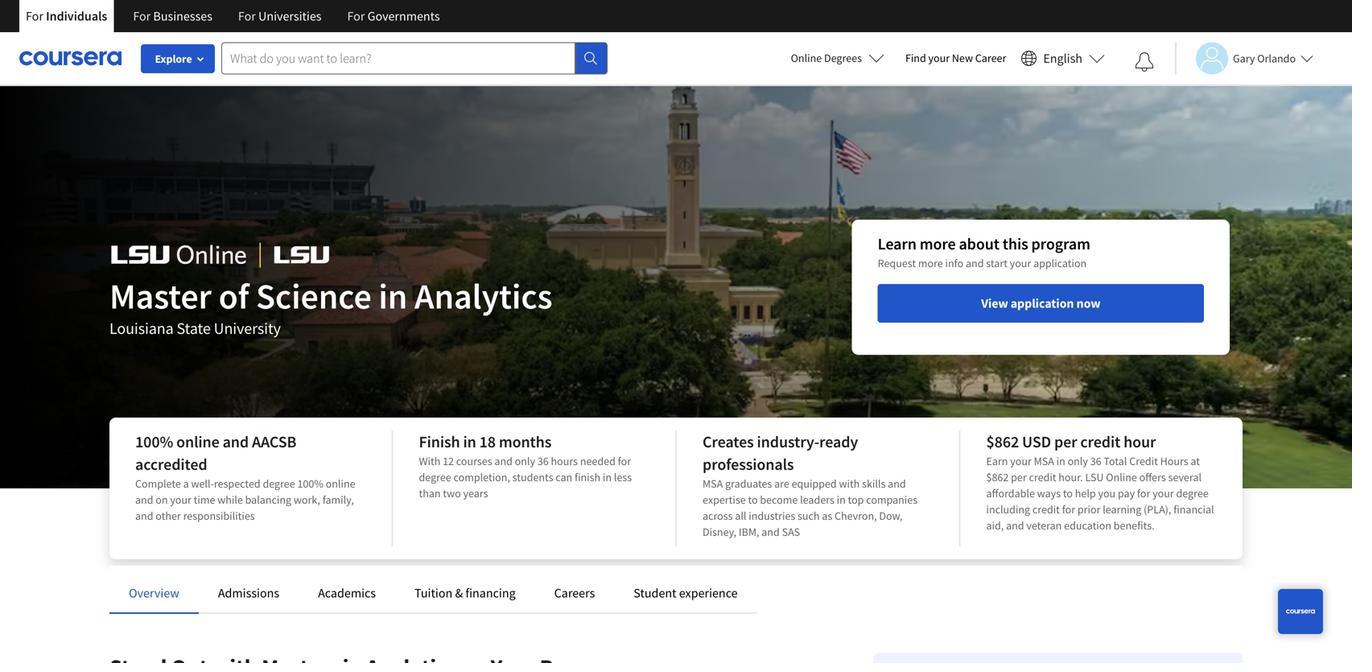 Task type: locate. For each thing, give the bounding box(es) containing it.
1 $862 from the top
[[987, 432, 1019, 452]]

with
[[419, 454, 441, 469]]

0 vertical spatial credit
[[1081, 432, 1121, 452]]

0 vertical spatial application
[[1034, 256, 1087, 271]]

36
[[538, 454, 549, 469], [1091, 454, 1102, 469]]

for left individuals
[[26, 8, 43, 24]]

2 horizontal spatial degree
[[1177, 486, 1209, 501]]

0 horizontal spatial to
[[748, 493, 758, 507]]

1 for from the left
[[26, 8, 43, 24]]

degree up than in the bottom of the page
[[419, 470, 451, 485]]

more up info
[[920, 234, 956, 254]]

1 vertical spatial for
[[1138, 486, 1151, 501]]

$862 usd per credit hour earn your msa in only 36 total credit hours at $862 per credit hour.  lsu online offers several affordable ways to help you pay for your degree including credit for prior learning (pla), financial aid, and veteran education benefits.
[[987, 432, 1215, 533]]

overview link
[[129, 585, 179, 601]]

100% up accredited
[[135, 432, 173, 452]]

for left the businesses
[[133, 8, 151, 24]]

4 for from the left
[[347, 8, 365, 24]]

hour.
[[1059, 470, 1083, 485]]

careers link
[[554, 585, 595, 601]]

your right find
[[929, 51, 950, 65]]

help
[[1075, 486, 1096, 501]]

to inside '$862 usd per credit hour earn your msa in only 36 total credit hours at $862 per credit hour.  lsu online offers several affordable ways to help you pay for your degree including credit for prior learning (pla), financial aid, and veteran education benefits.'
[[1063, 486, 1073, 501]]

0 vertical spatial more
[[920, 234, 956, 254]]

for right pay
[[1138, 486, 1151, 501]]

degree inside 100% online and aacsb accredited complete a well-respected degree 100% online and on your time while balancing work, family, and other responsibilities
[[263, 477, 295, 491]]

offers
[[1140, 470, 1166, 485]]

per right usd on the bottom
[[1055, 432, 1078, 452]]

100% online and aacsb accredited complete a well-respected degree 100% online and on your time while balancing work, family, and other responsibilities
[[135, 432, 355, 523]]

1 horizontal spatial msa
[[1034, 454, 1055, 469]]

a
[[183, 477, 189, 491]]

application down program
[[1034, 256, 1087, 271]]

in
[[379, 274, 408, 318], [463, 432, 476, 452], [1057, 454, 1066, 469], [603, 470, 612, 485], [837, 493, 846, 507]]

academics link
[[318, 585, 376, 601]]

$862 down earn
[[987, 470, 1009, 485]]

program
[[1032, 234, 1091, 254]]

msa inside the creates industry-ready professionals msa graduates are equipped with skills and expertise to become leaders in top companies across all industries such as chevron, dow, disney, ibm, and sas
[[703, 477, 723, 491]]

0 horizontal spatial per
[[1011, 470, 1027, 485]]

only up students
[[515, 454, 535, 469]]

master of science in analytics louisiana state university
[[109, 274, 553, 339]]

start
[[986, 256, 1008, 271]]

0 horizontal spatial 36
[[538, 454, 549, 469]]

your down this
[[1010, 256, 1032, 271]]

msa down usd on the bottom
[[1034, 454, 1055, 469]]

0 vertical spatial per
[[1055, 432, 1078, 452]]

application inside button
[[1011, 295, 1074, 312]]

1 only from the left
[[515, 454, 535, 469]]

in inside the creates industry-ready professionals msa graduates are equipped with skills and expertise to become leaders in top companies across all industries such as chevron, dow, disney, ibm, and sas
[[837, 493, 846, 507]]

of
[[219, 274, 249, 318]]

gary
[[1233, 51, 1256, 66]]

and
[[966, 256, 984, 271], [223, 432, 249, 452], [495, 454, 513, 469], [888, 477, 906, 491], [135, 493, 153, 507], [135, 509, 153, 523], [1006, 518, 1025, 533], [762, 525, 780, 539]]

tuition
[[415, 585, 453, 601]]

1 horizontal spatial degree
[[419, 470, 451, 485]]

100%
[[135, 432, 173, 452], [297, 477, 324, 491]]

2 vertical spatial for
[[1062, 502, 1076, 517]]

0 horizontal spatial only
[[515, 454, 535, 469]]

2 only from the left
[[1068, 454, 1088, 469]]

only inside finish in 18 months with 12 courses and only 36 hours needed for degree completion, students can finish in less than two years
[[515, 454, 535, 469]]

equipped
[[792, 477, 837, 491]]

now
[[1077, 295, 1101, 312]]

finish
[[575, 470, 601, 485]]

at
[[1191, 454, 1200, 469]]

info
[[946, 256, 964, 271]]

student experience link
[[634, 585, 738, 601]]

admissions
[[218, 585, 279, 601]]

for left governments
[[347, 8, 365, 24]]

and inside finish in 18 months with 12 courses and only 36 hours needed for degree completion, students can finish in less than two years
[[495, 454, 513, 469]]

0 vertical spatial online
[[791, 51, 822, 65]]

to down hour.
[[1063, 486, 1073, 501]]

affordable
[[987, 486, 1035, 501]]

in left 18
[[463, 432, 476, 452]]

per up affordable
[[1011, 470, 1027, 485]]

admissions link
[[218, 585, 279, 601]]

2 for from the left
[[133, 8, 151, 24]]

1 horizontal spatial 36
[[1091, 454, 1102, 469]]

1 horizontal spatial per
[[1055, 432, 1078, 452]]

for left prior
[[1062, 502, 1076, 517]]

per
[[1055, 432, 1078, 452], [1011, 470, 1027, 485]]

aacsb
[[252, 432, 297, 452]]

and down about
[[966, 256, 984, 271]]

only up hour.
[[1068, 454, 1088, 469]]

1 horizontal spatial online
[[1106, 470, 1137, 485]]

1 horizontal spatial to
[[1063, 486, 1073, 501]]

years
[[463, 486, 488, 501]]

0 vertical spatial $862
[[987, 432, 1019, 452]]

1 vertical spatial online
[[1106, 470, 1137, 485]]

1 horizontal spatial for
[[1062, 502, 1076, 517]]

more
[[920, 234, 956, 254], [919, 256, 943, 271]]

hour
[[1124, 432, 1156, 452]]

online
[[791, 51, 822, 65], [1106, 470, 1137, 485]]

for inside finish in 18 months with 12 courses and only 36 hours needed for degree completion, students can finish in less than two years
[[618, 454, 631, 469]]

credit up veteran
[[1033, 502, 1060, 517]]

view application now button
[[878, 284, 1204, 323]]

0 horizontal spatial degree
[[263, 477, 295, 491]]

and left other
[[135, 509, 153, 523]]

$862
[[987, 432, 1019, 452], [987, 470, 1009, 485]]

more left info
[[919, 256, 943, 271]]

0 horizontal spatial for
[[618, 454, 631, 469]]

online up pay
[[1106, 470, 1137, 485]]

state
[[177, 318, 211, 339]]

1 vertical spatial per
[[1011, 470, 1027, 485]]

as
[[822, 509, 833, 523]]

application inside learn more about this program request more info and start your application
[[1034, 256, 1087, 271]]

balancing
[[245, 493, 291, 507]]

creates
[[703, 432, 754, 452]]

2 vertical spatial credit
[[1033, 502, 1060, 517]]

total
[[1104, 454, 1127, 469]]

36 up lsu on the bottom right of page
[[1091, 454, 1102, 469]]

0 horizontal spatial online
[[176, 432, 220, 452]]

graduates
[[725, 477, 772, 491]]

to inside the creates industry-ready professionals msa graduates are equipped with skills and expertise to become leaders in top companies across all industries such as chevron, dow, disney, ibm, and sas
[[748, 493, 758, 507]]

0 vertical spatial for
[[618, 454, 631, 469]]

and left on on the bottom left of page
[[135, 493, 153, 507]]

1 vertical spatial msa
[[703, 477, 723, 491]]

dow,
[[879, 509, 903, 523]]

tuition & financing
[[415, 585, 516, 601]]

degree up balancing
[[263, 477, 295, 491]]

well-
[[191, 477, 214, 491]]

1 vertical spatial application
[[1011, 295, 1074, 312]]

online up accredited
[[176, 432, 220, 452]]

lsu
[[1086, 470, 1104, 485]]

become
[[760, 493, 798, 507]]

in up hour.
[[1057, 454, 1066, 469]]

and left aacsb
[[223, 432, 249, 452]]

online degrees button
[[778, 40, 898, 76]]

What do you want to learn? text field
[[221, 42, 576, 74]]

online inside dropdown button
[[791, 51, 822, 65]]

0 horizontal spatial 100%
[[135, 432, 173, 452]]

msa up the expertise
[[703, 477, 723, 491]]

36 inside finish in 18 months with 12 courses and only 36 hours needed for degree completion, students can finish in less than two years
[[538, 454, 549, 469]]

in right 'science'
[[379, 274, 408, 318]]

hours
[[551, 454, 578, 469]]

1 36 from the left
[[538, 454, 549, 469]]

0 vertical spatial online
[[176, 432, 220, 452]]

gary orlando
[[1233, 51, 1296, 66]]

your right earn
[[1011, 454, 1032, 469]]

36 inside '$862 usd per credit hour earn your msa in only 36 total credit hours at $862 per credit hour.  lsu online offers several affordable ways to help you pay for your degree including credit for prior learning (pla), financial aid, and veteran education benefits.'
[[1091, 454, 1102, 469]]

0 horizontal spatial msa
[[703, 477, 723, 491]]

for governments
[[347, 8, 440, 24]]

1 horizontal spatial online
[[326, 477, 355, 491]]

universities
[[258, 8, 322, 24]]

application
[[1034, 256, 1087, 271], [1011, 295, 1074, 312]]

1 horizontal spatial only
[[1068, 454, 1088, 469]]

with
[[839, 477, 860, 491]]

36 up students
[[538, 454, 549, 469]]

for left universities
[[238, 8, 256, 24]]

1 vertical spatial online
[[326, 477, 355, 491]]

than
[[419, 486, 441, 501]]

2 horizontal spatial for
[[1138, 486, 1151, 501]]

for
[[618, 454, 631, 469], [1138, 486, 1151, 501], [1062, 502, 1076, 517]]

credit
[[1081, 432, 1121, 452], [1029, 470, 1057, 485], [1033, 502, 1060, 517]]

None search field
[[221, 42, 608, 74]]

credit up ways in the right bottom of the page
[[1029, 470, 1057, 485]]

your up (pla),
[[1153, 486, 1174, 501]]

and down 18
[[495, 454, 513, 469]]

online up family,
[[326, 477, 355, 491]]

$862 up earn
[[987, 432, 1019, 452]]

on
[[156, 493, 168, 507]]

0 horizontal spatial online
[[791, 51, 822, 65]]

degree up financial
[[1177, 486, 1209, 501]]

online left degrees
[[791, 51, 822, 65]]

100% up work,
[[297, 477, 324, 491]]

coursera image
[[19, 45, 122, 71]]

2 36 from the left
[[1091, 454, 1102, 469]]

credit up total
[[1081, 432, 1121, 452]]

and down including at bottom right
[[1006, 518, 1025, 533]]

your down a
[[170, 493, 192, 507]]

and down the industries
[[762, 525, 780, 539]]

3 for from the left
[[238, 8, 256, 24]]

online
[[176, 432, 220, 452], [326, 477, 355, 491]]

degree inside finish in 18 months with 12 courses and only 36 hours needed for degree completion, students can finish in less than two years
[[419, 470, 451, 485]]

for up less
[[618, 454, 631, 469]]

your inside 100% online and aacsb accredited complete a well-respected degree 100% online and on your time while balancing work, family, and other responsibilities
[[170, 493, 192, 507]]

2 $862 from the top
[[987, 470, 1009, 485]]

0 vertical spatial msa
[[1034, 454, 1055, 469]]

application left now
[[1011, 295, 1074, 312]]

to down graduates
[[748, 493, 758, 507]]

prior
[[1078, 502, 1101, 517]]

for individuals
[[26, 8, 107, 24]]

1 vertical spatial $862
[[987, 470, 1009, 485]]

in left top
[[837, 493, 846, 507]]

student experience
[[634, 585, 738, 601]]

1 horizontal spatial 100%
[[297, 477, 324, 491]]

pay
[[1118, 486, 1135, 501]]

and inside learn more about this program request more info and start your application
[[966, 256, 984, 271]]



Task type: describe. For each thing, give the bounding box(es) containing it.
all
[[735, 509, 747, 523]]

university
[[214, 318, 281, 339]]

companies
[[866, 493, 918, 507]]

18
[[480, 432, 496, 452]]

individuals
[[46, 8, 107, 24]]

english button
[[1015, 32, 1112, 85]]

student
[[634, 585, 677, 601]]

ways
[[1038, 486, 1061, 501]]

time
[[194, 493, 215, 507]]

completion,
[[454, 470, 510, 485]]

find your new career
[[906, 51, 1007, 65]]

expertise
[[703, 493, 746, 507]]

less
[[614, 470, 632, 485]]

finish
[[419, 432, 460, 452]]

english
[[1044, 50, 1083, 66]]

master
[[109, 274, 212, 318]]

explore button
[[141, 44, 215, 73]]

view application now
[[982, 295, 1101, 312]]

for for individuals
[[26, 8, 43, 24]]

finish in 18 months with 12 courses and only 36 hours needed for degree completion, students can finish in less than two years
[[419, 432, 632, 501]]

view
[[982, 295, 1008, 312]]

for for businesses
[[133, 8, 151, 24]]

online inside '$862 usd per credit hour earn your msa in only 36 total credit hours at $862 per credit hour.  lsu online offers several affordable ways to help you pay for your degree including credit for prior learning (pla), financial aid, and veteran education benefits.'
[[1106, 470, 1137, 485]]

complete
[[135, 477, 181, 491]]

two
[[443, 486, 461, 501]]

in left less
[[603, 470, 612, 485]]

sas
[[782, 525, 800, 539]]

in inside master of science in analytics louisiana state university
[[379, 274, 408, 318]]

analytics
[[415, 274, 553, 318]]

earn
[[987, 454, 1008, 469]]

governments
[[368, 8, 440, 24]]

for for governments
[[347, 8, 365, 24]]

in inside '$862 usd per credit hour earn your msa in only 36 total credit hours at $862 per credit hour.  lsu online offers several affordable ways to help you pay for your degree including credit for prior learning (pla), financial aid, and veteran education benefits.'
[[1057, 454, 1066, 469]]

1 vertical spatial credit
[[1029, 470, 1057, 485]]

about
[[959, 234, 1000, 254]]

degree inside '$862 usd per credit hour earn your msa in only 36 total credit hours at $862 per credit hour.  lsu online offers several affordable ways to help you pay for your degree including credit for prior learning (pla), financial aid, and veteran education benefits.'
[[1177, 486, 1209, 501]]

banner navigation
[[13, 0, 453, 32]]

career
[[976, 51, 1007, 65]]

louisiana
[[109, 318, 174, 339]]

learn more about this program request more info and start your application
[[878, 234, 1091, 271]]

tuition & financing link
[[415, 585, 516, 601]]

are
[[775, 477, 790, 491]]

science
[[256, 274, 372, 318]]

orlando
[[1258, 51, 1296, 66]]

while
[[218, 493, 243, 507]]

industries
[[749, 509, 796, 523]]

academics
[[318, 585, 376, 601]]

your inside find your new career link
[[929, 51, 950, 65]]

leaders
[[800, 493, 835, 507]]

gary orlando button
[[1175, 42, 1314, 74]]

0 vertical spatial 100%
[[135, 432, 173, 452]]

credit
[[1130, 454, 1158, 469]]

aid,
[[987, 518, 1004, 533]]

online degrees
[[791, 51, 862, 65]]

show notifications image
[[1135, 52, 1155, 72]]

industry-
[[757, 432, 820, 452]]

needed
[[580, 454, 616, 469]]

and up companies
[[888, 477, 906, 491]]

for businesses
[[133, 8, 212, 24]]

months
[[499, 432, 552, 452]]

such
[[798, 509, 820, 523]]

professionals
[[703, 454, 794, 475]]

find
[[906, 51, 926, 65]]

&
[[455, 585, 463, 601]]

financing
[[466, 585, 516, 601]]

top
[[848, 493, 864, 507]]

chevron,
[[835, 509, 877, 523]]

and inside '$862 usd per credit hour earn your msa in only 36 total credit hours at $862 per credit hour.  lsu online offers several affordable ways to help you pay for your degree including credit for prior learning (pla), financial aid, and veteran education benefits.'
[[1006, 518, 1025, 533]]

msa inside '$862 usd per credit hour earn your msa in only 36 total credit hours at $862 per credit hour.  lsu online offers several affordable ways to help you pay for your degree including credit for prior learning (pla), financial aid, and veteran education benefits.'
[[1034, 454, 1055, 469]]

businesses
[[153, 8, 212, 24]]

can
[[556, 470, 573, 485]]

explore
[[155, 52, 192, 66]]

1 vertical spatial more
[[919, 256, 943, 271]]

usd
[[1023, 432, 1051, 452]]

across
[[703, 509, 733, 523]]

responsibilities
[[183, 509, 255, 523]]

respected
[[214, 477, 261, 491]]

(pla),
[[1144, 502, 1172, 517]]

education
[[1064, 518, 1112, 533]]

careers
[[554, 585, 595, 601]]

creates industry-ready professionals msa graduates are equipped with skills and expertise to become leaders in top companies across all industries such as chevron, dow, disney, ibm, and sas
[[703, 432, 918, 539]]

benefits.
[[1114, 518, 1155, 533]]

louisiana state university logo image
[[109, 235, 331, 275]]

only inside '$862 usd per credit hour earn your msa in only 36 total credit hours at $862 per credit hour.  lsu online offers several affordable ways to help you pay for your degree including credit for prior learning (pla), financial aid, and veteran education benefits.'
[[1068, 454, 1088, 469]]

accredited
[[135, 454, 207, 475]]

request
[[878, 256, 916, 271]]

students
[[513, 470, 553, 485]]

hours
[[1161, 454, 1189, 469]]

work,
[[294, 493, 320, 507]]

1 vertical spatial 100%
[[297, 477, 324, 491]]

courses
[[456, 454, 492, 469]]

ibm,
[[739, 525, 760, 539]]

new
[[952, 51, 973, 65]]

your inside learn more about this program request more info and start your application
[[1010, 256, 1032, 271]]

disney,
[[703, 525, 737, 539]]

for for universities
[[238, 8, 256, 24]]



Task type: vqa. For each thing, say whether or not it's contained in the screenshot.
opportunities.
no



